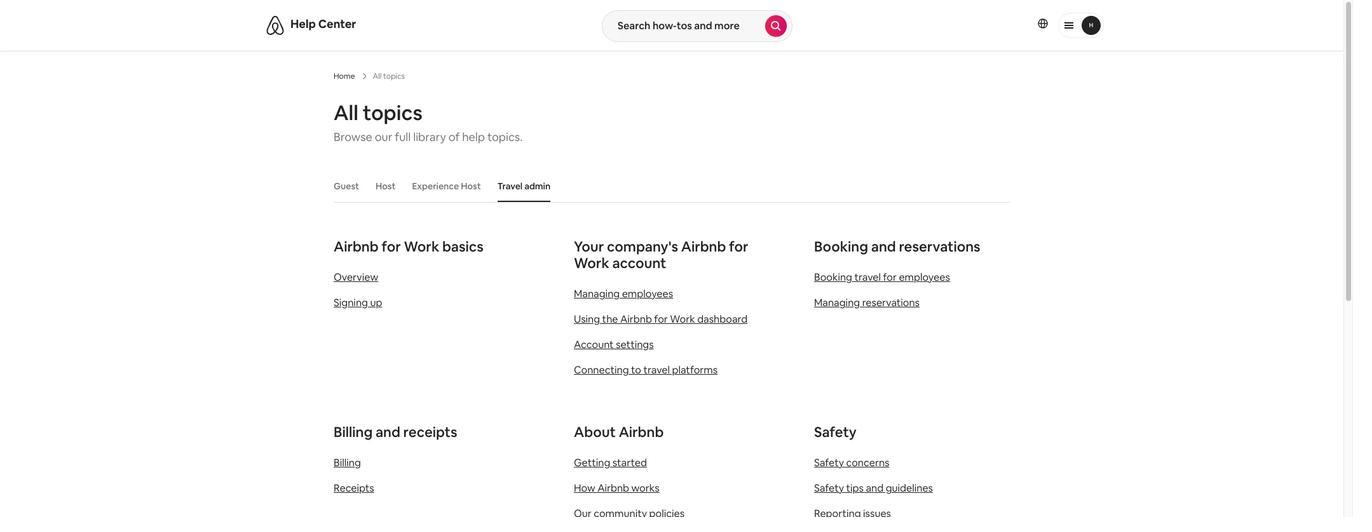 Task type: vqa. For each thing, say whether or not it's contained in the screenshot.
nights inside the '5 NIGHTS · NOV 1 – 6 $467 TOTAL BEFORE TAXES'
no



Task type: locate. For each thing, give the bounding box(es) containing it.
travel admin button
[[491, 174, 557, 198]]

started
[[613, 457, 647, 470]]

2 booking from the top
[[815, 271, 853, 284]]

booking and reservations
[[815, 238, 981, 256]]

work
[[404, 238, 440, 256], [574, 254, 610, 272], [670, 313, 695, 326]]

safety tips and guidelines link
[[815, 482, 934, 495]]

work for using
[[670, 313, 695, 326]]

0 horizontal spatial host
[[376, 181, 396, 192]]

work for your
[[574, 254, 610, 272]]

managing down booking travel for employees link
[[815, 296, 861, 310]]

0 horizontal spatial managing
[[574, 287, 620, 301]]

and up booking travel for employees link
[[872, 238, 896, 256]]

1 horizontal spatial employees
[[899, 271, 951, 284]]

and left receipts
[[376, 424, 401, 441]]

0 vertical spatial booking
[[815, 238, 869, 256]]

1 billing from the top
[[334, 424, 373, 441]]

managing for managing employees
[[574, 287, 620, 301]]

work inside your company's airbnb for work account
[[574, 254, 610, 272]]

safety concerns link
[[815, 457, 890, 470]]

your
[[574, 238, 604, 256]]

platforms
[[673, 364, 718, 377]]

work left the 'dashboard'
[[670, 313, 695, 326]]

Search how-tos and more search field
[[603, 11, 766, 41]]

concerns
[[847, 457, 890, 470]]

travel
[[855, 271, 881, 284], [644, 364, 670, 377]]

employees down the booking and reservations
[[899, 271, 951, 284]]

host right guest
[[376, 181, 396, 192]]

about airbnb
[[574, 424, 664, 441]]

using the airbnb for work dashboard
[[574, 313, 748, 326]]

safety concerns
[[815, 457, 890, 470]]

booking travel for employees
[[815, 271, 951, 284]]

account
[[613, 254, 667, 272]]

experience
[[412, 181, 459, 192]]

1 vertical spatial billing
[[334, 457, 361, 470]]

work up the managing employees link
[[574, 254, 610, 272]]

how airbnb works link
[[574, 482, 660, 495]]

managing
[[574, 287, 620, 301], [815, 296, 861, 310]]

experience host
[[412, 181, 481, 192]]

1 booking from the top
[[815, 238, 869, 256]]

None search field
[[602, 10, 793, 42]]

and for booking
[[872, 238, 896, 256]]

host right experience in the left of the page
[[461, 181, 481, 192]]

1 vertical spatial safety
[[815, 457, 845, 470]]

managing up using
[[574, 287, 620, 301]]

using the airbnb for work dashboard link
[[574, 313, 748, 326]]

employees up the using the airbnb for work dashboard
[[622, 287, 674, 301]]

of
[[449, 130, 460, 144]]

company's
[[607, 238, 679, 256]]

work left basics
[[404, 238, 440, 256]]

2 billing from the top
[[334, 457, 361, 470]]

3 safety from the top
[[815, 482, 845, 495]]

1 horizontal spatial managing
[[815, 296, 861, 310]]

travel up managing reservations link
[[855, 271, 881, 284]]

billing and receipts
[[334, 424, 458, 441]]

0 vertical spatial safety
[[815, 424, 857, 441]]

employees
[[899, 271, 951, 284], [622, 287, 674, 301]]

0 vertical spatial employees
[[899, 271, 951, 284]]

1 horizontal spatial host
[[461, 181, 481, 192]]

all
[[334, 100, 359, 126]]

0 vertical spatial and
[[872, 238, 896, 256]]

tab list
[[328, 170, 1011, 202]]

0 vertical spatial billing
[[334, 424, 373, 441]]

for inside your company's airbnb for work account
[[730, 238, 749, 256]]

managing employees
[[574, 287, 674, 301]]

2 safety from the top
[[815, 457, 845, 470]]

billing up billing link
[[334, 424, 373, 441]]

booking up booking travel for employees at the right bottom of the page
[[815, 238, 869, 256]]

for
[[382, 238, 401, 256], [730, 238, 749, 256], [884, 271, 897, 284], [655, 313, 668, 326]]

0 horizontal spatial employees
[[622, 287, 674, 301]]

safety up safety concerns link
[[815, 424, 857, 441]]

connecting
[[574, 364, 629, 377]]

account settings
[[574, 338, 654, 352]]

2 horizontal spatial work
[[670, 313, 695, 326]]

airbnb
[[334, 238, 379, 256], [682, 238, 727, 256], [621, 313, 652, 326], [619, 424, 664, 441], [598, 482, 630, 495]]

travel right to
[[644, 364, 670, 377]]

airbnb right company's
[[682, 238, 727, 256]]

signing up
[[334, 296, 382, 310]]

1 vertical spatial and
[[376, 424, 401, 441]]

1 vertical spatial booking
[[815, 271, 853, 284]]

2 vertical spatial safety
[[815, 482, 845, 495]]

receipts
[[334, 482, 374, 495]]

billing up receipts link on the bottom of page
[[334, 457, 361, 470]]

safety left concerns
[[815, 457, 845, 470]]

and right tips at the right bottom of page
[[866, 482, 884, 495]]

booking up managing reservations
[[815, 271, 853, 284]]

safety tips and guidelines
[[815, 482, 934, 495]]

main navigation menu image
[[1082, 16, 1101, 35]]

2 host from the left
[[461, 181, 481, 192]]

1 horizontal spatial work
[[574, 254, 610, 272]]

topics.
[[488, 130, 523, 144]]

our
[[375, 130, 393, 144]]

billing
[[334, 424, 373, 441], [334, 457, 361, 470]]

booking for booking travel for employees
[[815, 271, 853, 284]]

1 safety from the top
[[815, 424, 857, 441]]

managing employees link
[[574, 287, 674, 301]]

help
[[291, 17, 316, 31]]

1 vertical spatial travel
[[644, 364, 670, 377]]

0 vertical spatial reservations
[[899, 238, 981, 256]]

0 vertical spatial travel
[[855, 271, 881, 284]]

overview
[[334, 271, 379, 284]]

admin
[[525, 181, 551, 192]]

signing
[[334, 296, 368, 310]]

experience host button
[[406, 174, 488, 198]]

topics
[[363, 100, 423, 126]]

host
[[376, 181, 396, 192], [461, 181, 481, 192]]

and for billing
[[376, 424, 401, 441]]

reservations
[[899, 238, 981, 256], [863, 296, 920, 310]]

guest
[[334, 181, 359, 192]]

how
[[574, 482, 596, 495]]

booking
[[815, 238, 869, 256], [815, 271, 853, 284]]

safety left tips at the right bottom of page
[[815, 482, 845, 495]]

settings
[[616, 338, 654, 352]]

managing reservations link
[[815, 296, 920, 310]]

dashboard
[[698, 313, 748, 326]]

safety
[[815, 424, 857, 441], [815, 457, 845, 470], [815, 482, 845, 495]]

and
[[872, 238, 896, 256], [376, 424, 401, 441], [866, 482, 884, 495]]



Task type: describe. For each thing, give the bounding box(es) containing it.
up
[[370, 296, 382, 310]]

billing for billing
[[334, 457, 361, 470]]

1 vertical spatial reservations
[[863, 296, 920, 310]]

home link
[[334, 71, 355, 81]]

using
[[574, 313, 600, 326]]

basics
[[443, 238, 484, 256]]

connecting to travel platforms
[[574, 364, 718, 377]]

account
[[574, 338, 614, 352]]

help center
[[291, 17, 356, 31]]

managing reservations
[[815, 296, 920, 310]]

airbnb for work basics
[[334, 238, 484, 256]]

airbnb up overview link
[[334, 238, 379, 256]]

airbnb homepage image
[[265, 15, 286, 36]]

the
[[603, 313, 618, 326]]

airbnb up the started
[[619, 424, 664, 441]]

library
[[413, 130, 446, 144]]

home
[[334, 71, 355, 81]]

getting
[[574, 457, 611, 470]]

overview link
[[334, 271, 379, 284]]

help center link
[[291, 17, 356, 31]]

travel admin
[[498, 181, 551, 192]]

to
[[631, 364, 642, 377]]

center
[[318, 17, 356, 31]]

1 host from the left
[[376, 181, 396, 192]]

airbnb inside your company's airbnb for work account
[[682, 238, 727, 256]]

all topics browse our full library of help topics.
[[334, 100, 523, 144]]

0 horizontal spatial travel
[[644, 364, 670, 377]]

managing for managing reservations
[[815, 296, 861, 310]]

travel
[[498, 181, 523, 192]]

tips
[[847, 482, 864, 495]]

connecting to travel platforms link
[[574, 364, 718, 377]]

host button
[[369, 174, 402, 198]]

guidelines
[[886, 482, 934, 495]]

billing link
[[334, 457, 361, 470]]

booking for booking and reservations
[[815, 238, 869, 256]]

guest button
[[328, 174, 366, 198]]

tab list containing guest
[[328, 170, 1011, 202]]

receipts link
[[334, 482, 374, 495]]

full
[[395, 130, 411, 144]]

getting started
[[574, 457, 647, 470]]

browse
[[334, 130, 373, 144]]

signing up link
[[334, 296, 382, 310]]

airbnb down getting started link
[[598, 482, 630, 495]]

how airbnb works
[[574, 482, 660, 495]]

airbnb up settings
[[621, 313, 652, 326]]

booking travel for employees link
[[815, 271, 951, 284]]

getting started link
[[574, 457, 647, 470]]

safety for safety
[[815, 424, 857, 441]]

2 vertical spatial and
[[866, 482, 884, 495]]

safety for safety tips and guidelines
[[815, 482, 845, 495]]

about
[[574, 424, 616, 441]]

help
[[462, 130, 485, 144]]

safety for safety concerns
[[815, 457, 845, 470]]

0 horizontal spatial work
[[404, 238, 440, 256]]

works
[[632, 482, 660, 495]]

1 vertical spatial employees
[[622, 287, 674, 301]]

1 horizontal spatial travel
[[855, 271, 881, 284]]

account settings link
[[574, 338, 654, 352]]

receipts
[[404, 424, 458, 441]]

your company's airbnb for work account
[[574, 238, 749, 272]]

billing for billing and receipts
[[334, 424, 373, 441]]



